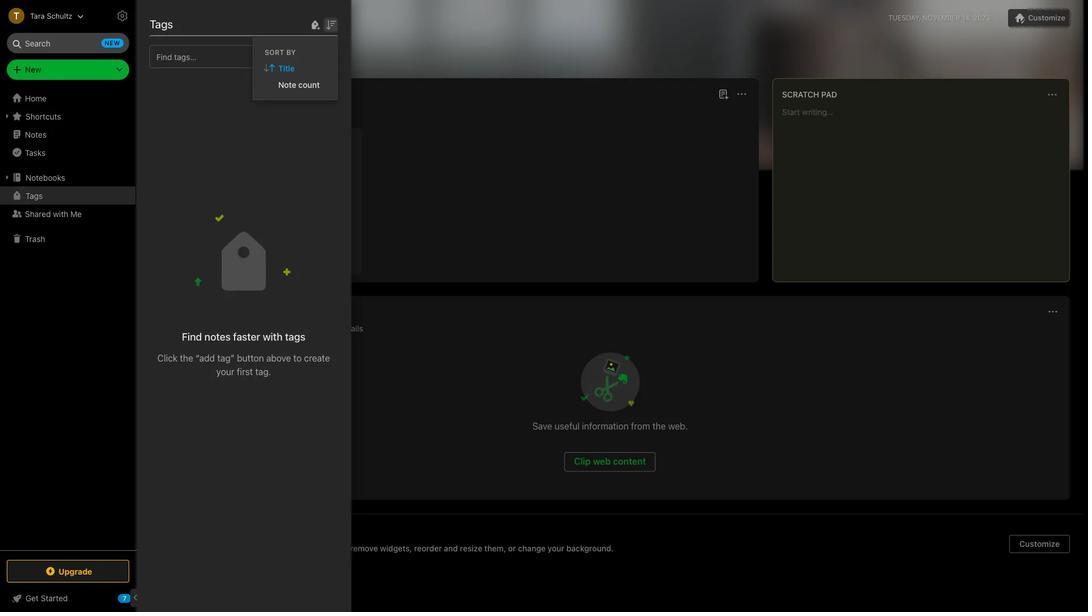 Task type: locate. For each thing, give the bounding box(es) containing it.
above
[[266, 353, 291, 363]]

home
[[25, 93, 47, 103]]

images
[[210, 324, 236, 333]]

1 vertical spatial tags
[[26, 191, 43, 200]]

tree containing home
[[0, 89, 136, 550]]

tab list containing web clips
[[152, 324, 1068, 335]]

or
[[508, 543, 516, 553]]

the right from
[[653, 421, 666, 431]]

0 vertical spatial with
[[53, 209, 68, 218]]

the
[[180, 353, 193, 363], [653, 421, 666, 431]]

tara
[[30, 11, 45, 20]]

tags
[[150, 18, 173, 31], [26, 191, 43, 200]]

and
[[334, 543, 348, 553], [444, 543, 458, 553]]

button
[[237, 353, 264, 363]]

save
[[532, 421, 552, 431]]

tags button
[[0, 186, 135, 205]]

tara!
[[234, 11, 258, 24]]

customize
[[1028, 13, 1065, 22], [1019, 539, 1060, 549]]

web
[[593, 456, 611, 466]]

0 horizontal spatial your
[[216, 366, 234, 377]]

upgrade
[[59, 566, 92, 576]]

tab
[[159, 107, 185, 118]]

tag"
[[217, 353, 235, 363]]

0 vertical spatial the
[[180, 353, 193, 363]]

sort
[[265, 48, 284, 56]]

notes
[[204, 331, 231, 343]]

tasks
[[25, 148, 46, 157]]

notes link
[[0, 125, 135, 143]]

with evernote personal you can add and remove widgets, reorder and resize them, or change your background.
[[197, 543, 614, 553]]

from
[[631, 421, 650, 431]]

1 horizontal spatial with
[[263, 331, 283, 343]]

afternoon,
[[180, 11, 231, 24]]

click
[[157, 353, 178, 363]]

home link
[[0, 89, 136, 107]]

new button
[[7, 60, 129, 80]]

0 horizontal spatial with
[[53, 209, 68, 218]]

settings image
[[116, 9, 129, 23]]

new search field
[[15, 33, 124, 53]]

trash link
[[0, 230, 135, 248]]

web.
[[668, 421, 688, 431]]

you
[[287, 543, 300, 553]]

web clips
[[159, 324, 196, 333]]

audio tab
[[305, 324, 326, 335]]

your
[[216, 366, 234, 377], [548, 543, 564, 553]]

them,
[[484, 543, 506, 553]]

images tab
[[210, 324, 236, 335]]

your right change
[[548, 543, 564, 553]]

tab list
[[152, 324, 1068, 335]]

good afternoon, tara!
[[150, 11, 258, 24]]

0 horizontal spatial and
[[334, 543, 348, 553]]

with left the me
[[53, 209, 68, 218]]

0 vertical spatial customize
[[1028, 13, 1065, 22]]

1 horizontal spatial and
[[444, 543, 458, 553]]

tags inside tags button
[[26, 191, 43, 200]]

0 horizontal spatial tags
[[26, 191, 43, 200]]

14,
[[962, 14, 971, 22]]

title
[[278, 63, 295, 73]]

the left "add
[[180, 353, 193, 363]]

web
[[159, 324, 176, 333]]

schultz
[[47, 11, 72, 20]]

tree
[[0, 89, 136, 550]]

faster
[[233, 331, 260, 343]]

and left resize
[[444, 543, 458, 553]]

and right add
[[334, 543, 348, 553]]

tags up shared
[[26, 191, 43, 200]]

the inside click the "add tag" button above to create your first tag.
[[180, 353, 193, 363]]

with
[[53, 209, 68, 218], [263, 331, 283, 343]]

with up above
[[263, 331, 283, 343]]

clip
[[574, 456, 591, 466]]

with
[[197, 543, 215, 553]]

notebooks
[[26, 173, 65, 182]]

Sort field
[[324, 17, 338, 31]]

0 horizontal spatial the
[[180, 353, 193, 363]]

clip web content button
[[564, 452, 656, 471]]

me
[[70, 209, 82, 218]]

Help and Learning task checklist field
[[0, 589, 136, 607]]

1 horizontal spatial tags
[[150, 18, 173, 31]]

1 horizontal spatial the
[[653, 421, 666, 431]]

sort options image
[[324, 18, 338, 31]]

tags right settings icon
[[150, 18, 173, 31]]

1 vertical spatial your
[[548, 543, 564, 553]]

your down tag"
[[216, 366, 234, 377]]

1 horizontal spatial your
[[548, 543, 564, 553]]

notes
[[25, 129, 47, 139]]

find notes faster with tags
[[182, 331, 305, 343]]

customize button
[[1008, 9, 1070, 27], [1009, 535, 1070, 553]]

0 vertical spatial your
[[216, 366, 234, 377]]

get started
[[26, 593, 68, 603]]

scratch pad
[[782, 90, 837, 99]]

find
[[182, 331, 202, 343]]



Task type: describe. For each thing, give the bounding box(es) containing it.
upgrade button
[[7, 560, 129, 583]]

november
[[923, 14, 960, 22]]

tasks button
[[0, 143, 135, 162]]

shortcuts button
[[0, 107, 135, 125]]

personal
[[252, 543, 285, 553]]

new
[[25, 65, 41, 74]]

background.
[[566, 543, 614, 553]]

1 vertical spatial with
[[263, 331, 283, 343]]

7
[[123, 594, 127, 602]]

notebooks link
[[0, 168, 135, 186]]

note count
[[278, 80, 320, 89]]

"add
[[196, 353, 215, 363]]

1 vertical spatial customize
[[1019, 539, 1060, 549]]

can
[[302, 543, 316, 553]]

new
[[105, 39, 120, 46]]

note count link
[[253, 76, 337, 93]]

tag.
[[255, 366, 271, 377]]

tuesday, november 14, 2023
[[888, 14, 990, 22]]

Account field
[[0, 5, 84, 27]]

web clips tab
[[159, 324, 196, 335]]

emails tab
[[340, 324, 363, 335]]

1 vertical spatial the
[[653, 421, 666, 431]]

click to collapse image
[[132, 591, 140, 605]]

useful
[[555, 421, 580, 431]]

click the "add tag" button above to create your first tag.
[[157, 353, 330, 377]]

pad
[[821, 90, 837, 99]]

tara schultz
[[30, 11, 72, 20]]

information
[[582, 421, 629, 431]]

scratch
[[782, 90, 819, 99]]

title link
[[253, 60, 337, 76]]

evernote
[[217, 543, 250, 553]]

content
[[613, 456, 646, 466]]

add
[[318, 543, 332, 553]]

Start writing… text field
[[782, 107, 1069, 273]]

note
[[278, 80, 296, 89]]

clips
[[178, 324, 196, 333]]

tags
[[285, 331, 305, 343]]

started
[[41, 593, 68, 603]]

change
[[518, 543, 546, 553]]

documents tab
[[250, 324, 291, 335]]

audio
[[305, 324, 326, 333]]

shared with me link
[[0, 205, 135, 223]]

Find tags… text field
[[150, 49, 324, 64]]

create
[[304, 353, 330, 363]]

sort by
[[265, 48, 296, 56]]

shortcuts
[[26, 111, 61, 121]]

2023
[[973, 14, 990, 22]]

0 vertical spatial customize button
[[1008, 9, 1070, 27]]

1 vertical spatial customize button
[[1009, 535, 1070, 553]]

get
[[26, 593, 39, 603]]

emails
[[340, 324, 363, 333]]

to
[[293, 353, 302, 363]]

save useful information from the web.
[[532, 421, 688, 431]]

first
[[237, 366, 253, 377]]

Search text field
[[15, 33, 121, 53]]

good
[[150, 11, 177, 24]]

1 and from the left
[[334, 543, 348, 553]]

dropdown list menu
[[253, 60, 337, 93]]

count
[[298, 80, 320, 89]]

0 vertical spatial tags
[[150, 18, 173, 31]]

tuesday,
[[888, 14, 921, 22]]

shared with me
[[25, 209, 82, 218]]

with inside tree
[[53, 209, 68, 218]]

create new tag image
[[308, 18, 322, 31]]

resize
[[460, 543, 482, 553]]

2 and from the left
[[444, 543, 458, 553]]

expand notebooks image
[[3, 173, 12, 182]]

scratch pad button
[[780, 88, 837, 101]]

clip web content
[[574, 456, 646, 466]]

remove
[[350, 543, 378, 553]]

documents
[[250, 324, 291, 333]]

shared
[[25, 209, 51, 218]]

by
[[286, 48, 296, 56]]

your inside click the "add tag" button above to create your first tag.
[[216, 366, 234, 377]]

reorder
[[414, 543, 442, 553]]

widgets,
[[380, 543, 412, 553]]

trash
[[25, 234, 45, 243]]



Task type: vqa. For each thing, say whether or not it's contained in the screenshot.
Or
yes



